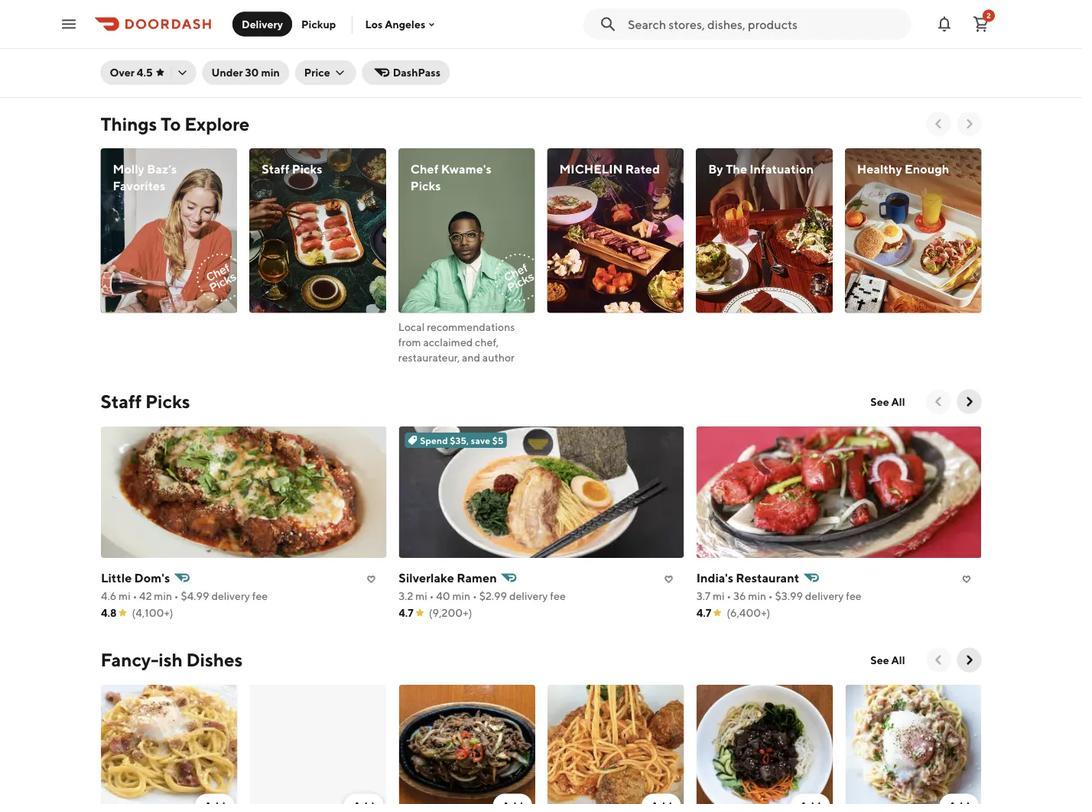 Task type: describe. For each thing, give the bounding box(es) containing it.
and
[[462, 351, 480, 364]]

3.2 mi • 41 min • $2.99 delivery fee
[[398, 53, 562, 66]]

by the infatuation
[[708, 162, 814, 176]]

min for little dom's
[[154, 590, 172, 602]]

Store search: begin typing to search for stores available on DoorDash text field
[[628, 16, 902, 33]]

molly baz's favorites
[[113, 162, 177, 193]]

fancy-ish dishes
[[101, 649, 243, 671]]

price button
[[295, 60, 356, 85]]

delivery for india's restaurant
[[805, 590, 843, 602]]

delivery for 85c bakery cafe
[[505, 53, 544, 66]]

under 30 min button
[[202, 60, 289, 85]]

local
[[398, 320, 425, 333]]

mi for india's
[[712, 590, 724, 602]]

• left the 31
[[132, 53, 137, 66]]

36
[[733, 590, 746, 602]]

40
[[436, 590, 450, 602]]

1 previous button of carousel image from the top
[[931, 116, 946, 132]]

previous button of carousel image for staff picks
[[931, 394, 946, 409]]

4.5
[[137, 66, 153, 79]]

kwame's
[[441, 162, 492, 176]]

see all for staff picks
[[871, 395, 905, 408]]

local recommendations from acclaimed chef, restaurateur, and author
[[398, 320, 515, 364]]

recommendations
[[427, 320, 515, 333]]

$3.99
[[775, 590, 803, 602]]

delivery for little dom's
[[211, 590, 250, 602]]

min for india's restaurant
[[748, 590, 766, 602]]

next button of carousel image for previous button of carousel image for fancy-ish dishes
[[962, 653, 977, 668]]

• down ramen on the left bottom of the page
[[472, 590, 477, 602]]

silverlake
[[398, 570, 454, 585]]

fee for silverlake ramen
[[550, 590, 565, 602]]

silverlake ramen
[[398, 570, 497, 585]]

pickup
[[301, 18, 336, 30]]

fee for 85c bakery cafe
[[546, 53, 562, 66]]

2 button
[[966, 9, 997, 39]]

under 30 min
[[212, 66, 280, 79]]

• left $3.99
[[768, 590, 773, 602]]

$4.99 for atwater
[[178, 53, 207, 66]]

4.7 for silverlake
[[398, 606, 413, 619]]

enough
[[905, 162, 949, 176]]

fancy-
[[101, 649, 159, 671]]

4.6
[[101, 590, 116, 602]]

next button of carousel image
[[962, 394, 977, 409]]

• right 42
[[174, 590, 178, 602]]

(6,400+)
[[726, 606, 770, 619]]

village
[[182, 34, 222, 49]]

favorites
[[113, 179, 165, 193]]

mi for dune
[[118, 53, 130, 66]]

• left 40
[[429, 590, 434, 602]]

chef
[[411, 162, 439, 176]]

india's restaurant
[[696, 570, 799, 585]]

go
[[696, 34, 713, 49]]

(17,600+)
[[132, 70, 178, 83]]

$2.99 for 85c bakery cafe
[[475, 53, 503, 66]]

get
[[716, 34, 738, 49]]

all for staff picks
[[891, 395, 905, 408]]

little dom's
[[101, 570, 170, 585]]

los
[[365, 18, 383, 30]]

fee for little dom's
[[252, 590, 267, 602]]

spend $35, save $5
[[420, 435, 503, 445]]

min for 85c bakery cafe
[[449, 53, 467, 66]]

3.7 mi • 36 min • $3.99 delivery fee
[[696, 590, 861, 602]]

healthy enough
[[857, 162, 949, 176]]

author
[[482, 351, 515, 364]]

min inside button
[[261, 66, 280, 79]]

dishes
[[186, 649, 243, 671]]

to
[[161, 113, 181, 135]]

• left 36
[[726, 590, 731, 602]]

by
[[708, 162, 723, 176]]

fancy-ish dishes link
[[101, 648, 243, 672]]

2
[[987, 11, 991, 20]]

42
[[139, 590, 151, 602]]

3 click to add this store to your saved list image from the left
[[957, 34, 975, 52]]

india's
[[696, 570, 733, 585]]

los angeles button
[[365, 18, 438, 30]]

open menu image
[[60, 15, 78, 33]]

3.7
[[696, 590, 710, 602]]

dashpass
[[393, 66, 441, 79]]

by the infatuation link
[[696, 148, 833, 313]]

all for fancy-ish dishes
[[891, 654, 905, 666]]

things
[[101, 113, 157, 135]]

picks inside chef kwame's picks
[[411, 179, 441, 193]]

price
[[304, 66, 330, 79]]

ramen
[[456, 570, 497, 585]]

3.2 for 85c bakery cafe
[[398, 53, 413, 66]]

chef,
[[475, 336, 499, 348]]

over 4.5 button
[[101, 60, 196, 85]]

restaurateur,
[[398, 351, 460, 364]]

30
[[245, 66, 259, 79]]

dashpass button
[[362, 60, 450, 85]]

things to explore
[[101, 113, 250, 135]]

1 horizontal spatial staff picks
[[262, 162, 322, 176]]

$5
[[492, 435, 503, 445]]

1 horizontal spatial picks
[[292, 162, 322, 176]]

0 horizontal spatial picks
[[145, 391, 190, 412]]

mi for 85c
[[415, 53, 427, 66]]

• down cafe
[[469, 53, 473, 66]]

bakery
[[425, 34, 465, 49]]



Task type: locate. For each thing, give the bounding box(es) containing it.
$2.99 for silverlake ramen
[[479, 590, 507, 602]]

31
[[139, 53, 149, 66]]

3.2 down silverlake
[[398, 590, 413, 602]]

pickup button
[[292, 12, 345, 36]]

baz's
[[147, 162, 177, 176]]

mi up dashpass
[[415, 53, 427, 66]]

$4.99 for dom's
[[180, 590, 209, 602]]

next button of carousel image for first previous button of carousel image
[[962, 116, 977, 132]]

1 vertical spatial 3.2
[[398, 590, 413, 602]]

click to add this store to your saved list image for dune atwater village
[[362, 34, 380, 52]]

0 vertical spatial staff
[[262, 162, 289, 176]]

0 vertical spatial picks
[[292, 162, 322, 176]]

2 vertical spatial picks
[[145, 391, 190, 412]]

$2.99 down cafe
[[475, 53, 503, 66]]

healthy
[[857, 162, 902, 176]]

min
[[151, 53, 169, 66], [449, 53, 467, 66], [261, 66, 280, 79], [154, 590, 172, 602], [452, 590, 470, 602], [748, 590, 766, 602]]

3.2 mi • 40 min • $2.99 delivery fee
[[398, 590, 565, 602]]

previous button of carousel image
[[931, 116, 946, 132], [931, 394, 946, 409], [931, 653, 946, 668]]

previous button of carousel image for fancy-ish dishes
[[931, 653, 946, 668]]

3 previous button of carousel image from the top
[[931, 653, 946, 668]]

1 all from the top
[[891, 395, 905, 408]]

(2,600+)
[[428, 70, 471, 83]]

angeles
[[385, 18, 425, 30]]

• left 42
[[132, 590, 137, 602]]

1 vertical spatial staff picks
[[101, 391, 190, 412]]

atwater
[[134, 34, 180, 49]]

2 see all link from the top
[[861, 648, 914, 672]]

staff
[[262, 162, 289, 176], [101, 391, 142, 412]]

0 horizontal spatial click to add this store to your saved list image
[[362, 34, 380, 52]]

rated
[[625, 162, 660, 176]]

2 click to add this store to your saved list image from the left
[[659, 34, 678, 52]]

fee
[[249, 53, 265, 66], [546, 53, 562, 66], [252, 590, 267, 602], [550, 590, 565, 602], [846, 590, 861, 602]]

2 see from the top
[[871, 654, 889, 666]]

mi down silverlake
[[415, 590, 427, 602]]

restaurant
[[736, 570, 799, 585]]

all
[[891, 395, 905, 408], [891, 654, 905, 666]]

dune
[[101, 34, 131, 49]]

4.7 down 85c
[[398, 70, 413, 83]]

0 vertical spatial $4.99
[[178, 53, 207, 66]]

3.2 for silverlake ramen
[[398, 590, 413, 602]]

delivery
[[209, 53, 247, 66], [505, 53, 544, 66], [211, 590, 250, 602], [509, 590, 548, 602], [805, 590, 843, 602]]

mi right 4.6 on the bottom of the page
[[118, 590, 130, 602]]

4.9
[[101, 70, 116, 83]]

1 vertical spatial see all
[[871, 654, 905, 666]]

molly
[[113, 162, 145, 176]]

dune atwater village
[[101, 34, 222, 49]]

$35,
[[450, 435, 469, 445]]

delivery button
[[232, 12, 292, 36]]

acclaimed
[[423, 336, 473, 348]]

0 vertical spatial all
[[891, 395, 905, 408]]

0 horizontal spatial staff picks
[[101, 391, 190, 412]]

$2.99
[[475, 53, 503, 66], [479, 590, 507, 602]]

4.7 for 85c
[[398, 70, 413, 83]]

min right 42
[[154, 590, 172, 602]]

$4.99 right 42
[[180, 590, 209, 602]]

3.2
[[398, 53, 413, 66], [398, 590, 413, 602]]

fee for india's restaurant
[[846, 590, 861, 602]]

2 see all from the top
[[871, 654, 905, 666]]

1 next button of carousel image from the top
[[962, 116, 977, 132]]

2 next button of carousel image from the top
[[962, 653, 977, 668]]

molly baz's favorites link
[[101, 148, 237, 313]]

go get em tiger link
[[696, 31, 982, 87]]

$2.99 down ramen on the left bottom of the page
[[479, 590, 507, 602]]

$4.99 down village
[[178, 53, 207, 66]]

4.7 for india's
[[696, 606, 711, 619]]

see
[[871, 395, 889, 408], [871, 654, 889, 666]]

min right 30
[[261, 66, 280, 79]]

click to add this store to your saved list image left go
[[659, 34, 678, 52]]

1 click to add this store to your saved list image from the left
[[362, 34, 380, 52]]

$4.99
[[178, 53, 207, 66], [180, 590, 209, 602]]

mi right 3.7
[[712, 590, 724, 602]]

min right 41 at the top left of the page
[[449, 53, 467, 66]]

0 vertical spatial 3.2
[[398, 53, 413, 66]]

1 see from the top
[[871, 395, 889, 408]]

notification bell image
[[935, 15, 954, 33]]

min right the 31
[[151, 53, 169, 66]]

4.8
[[101, 606, 116, 619]]

4.7 down 3.7
[[696, 606, 711, 619]]

staff picks
[[262, 162, 322, 176], [101, 391, 190, 412]]

michelin rated link
[[547, 148, 684, 313]]

• left 41 at the top left of the page
[[429, 53, 434, 66]]

1 vertical spatial previous button of carousel image
[[931, 394, 946, 409]]

0 vertical spatial see
[[871, 395, 889, 408]]

1 vertical spatial next button of carousel image
[[962, 653, 977, 668]]

min right 40
[[452, 590, 470, 602]]

tiger
[[761, 34, 791, 49]]

1 vertical spatial staff picks link
[[101, 390, 190, 414]]

1 see all link from the top
[[861, 390, 914, 414]]

over
[[110, 66, 135, 79]]

see for staff picks
[[871, 395, 889, 408]]

see all link for staff picks
[[861, 390, 914, 414]]

em
[[740, 34, 759, 49]]

1 3.2 from the top
[[398, 53, 413, 66]]

delivery for dune atwater village
[[209, 53, 247, 66]]

41
[[436, 53, 446, 66]]

0 vertical spatial $2.99
[[475, 53, 503, 66]]

2 all from the top
[[891, 654, 905, 666]]

mi for silverlake
[[415, 590, 427, 602]]

1 vertical spatial staff
[[101, 391, 142, 412]]

2 3.2 from the top
[[398, 590, 413, 602]]

click to add this store to your saved list image for 85c bakery cafe
[[659, 34, 678, 52]]

1 horizontal spatial staff picks link
[[249, 148, 386, 313]]

los angeles
[[365, 18, 425, 30]]

3.2 up dashpass
[[398, 53, 413, 66]]

1 vertical spatial all
[[891, 654, 905, 666]]

michelin rated
[[559, 162, 660, 176]]

1 horizontal spatial staff
[[262, 162, 289, 176]]

0 vertical spatial see all
[[871, 395, 905, 408]]

staff picks link
[[249, 148, 386, 313], [101, 390, 190, 414]]

4.4 mi • 31 min • $4.99 delivery fee
[[101, 53, 265, 66]]

(9,200+)
[[429, 606, 472, 619]]

0 vertical spatial previous button of carousel image
[[931, 116, 946, 132]]

click to add this store to your saved list image down los
[[362, 34, 380, 52]]

over 4.5
[[110, 66, 153, 79]]

85c bakery cafe
[[398, 34, 494, 49]]

mi for little
[[118, 590, 130, 602]]

picks
[[292, 162, 322, 176], [411, 179, 441, 193], [145, 391, 190, 412]]

0 vertical spatial next button of carousel image
[[962, 116, 977, 132]]

michelin
[[559, 162, 623, 176]]

mi up over
[[118, 53, 130, 66]]

dom's
[[134, 570, 170, 585]]

1 vertical spatial see
[[871, 654, 889, 666]]

1 vertical spatial see all link
[[861, 648, 914, 672]]

2 horizontal spatial click to add this store to your saved list image
[[957, 34, 975, 52]]

min for dune atwater village
[[151, 53, 169, 66]]

save
[[471, 435, 490, 445]]

85c
[[398, 34, 423, 49]]

0 horizontal spatial staff picks link
[[101, 390, 190, 414]]

min for silverlake ramen
[[452, 590, 470, 602]]

see all
[[871, 395, 905, 408], [871, 654, 905, 666]]

1 vertical spatial picks
[[411, 179, 441, 193]]

0 horizontal spatial staff
[[101, 391, 142, 412]]

from
[[398, 336, 421, 348]]

explore
[[185, 113, 250, 135]]

0 vertical spatial see all link
[[861, 390, 914, 414]]

see all link for fancy-ish dishes
[[861, 648, 914, 672]]

the
[[726, 162, 747, 176]]

1 see all from the top
[[871, 395, 905, 408]]

ish
[[159, 649, 183, 671]]

under
[[212, 66, 243, 79]]

cafe
[[467, 34, 494, 49]]

0 vertical spatial staff picks
[[262, 162, 322, 176]]

see all for fancy-ish dishes
[[871, 654, 905, 666]]

min right 36
[[748, 590, 766, 602]]

go get em tiger
[[696, 34, 791, 49]]

click to add this store to your saved list image down 1 items, open order cart icon
[[957, 34, 975, 52]]

0 vertical spatial staff picks link
[[249, 148, 386, 313]]

2 vertical spatial previous button of carousel image
[[931, 653, 946, 668]]

• down dune atwater village
[[171, 53, 176, 66]]

next button of carousel image
[[962, 116, 977, 132], [962, 653, 977, 668]]

2 previous button of carousel image from the top
[[931, 394, 946, 409]]

infatuation
[[750, 162, 814, 176]]

fee for dune atwater village
[[249, 53, 265, 66]]

spend
[[420, 435, 448, 445]]

(4,100+)
[[132, 606, 173, 619]]

click to add this store to your saved list image
[[362, 34, 380, 52], [659, 34, 678, 52], [957, 34, 975, 52]]

delivery for silverlake ramen
[[509, 590, 548, 602]]

1 items, open order cart image
[[972, 15, 990, 33]]

2 horizontal spatial picks
[[411, 179, 441, 193]]

4.7 down silverlake
[[398, 606, 413, 619]]

1 vertical spatial $4.99
[[180, 590, 209, 602]]

1 vertical spatial $2.99
[[479, 590, 507, 602]]

chef kwame's picks
[[411, 162, 492, 193]]

1 horizontal spatial click to add this store to your saved list image
[[659, 34, 678, 52]]

delivery
[[242, 18, 283, 30]]

4.6 mi • 42 min • $4.99 delivery fee
[[101, 590, 267, 602]]

4.4
[[101, 53, 116, 66]]

see for fancy-ish dishes
[[871, 654, 889, 666]]



Task type: vqa. For each thing, say whether or not it's contained in the screenshot.
90210 POPUP BUTTON
no



